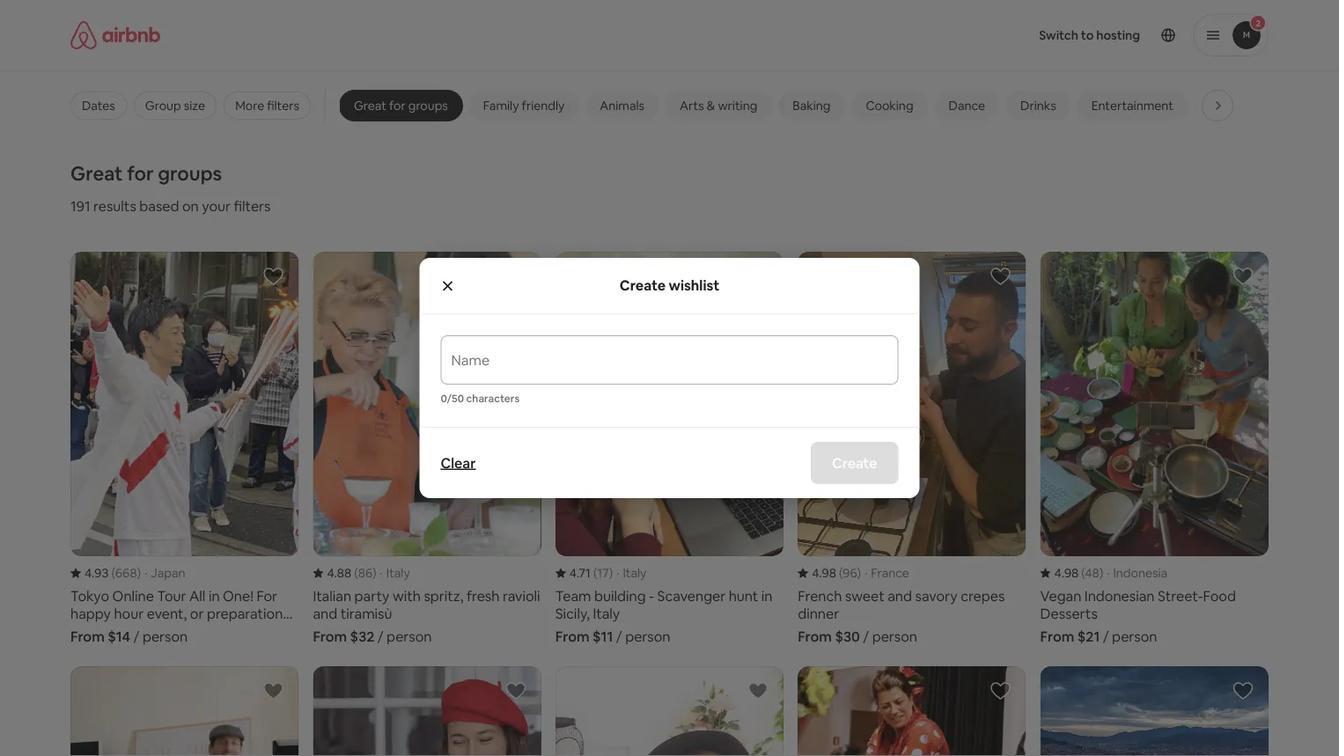 Task type: locate. For each thing, give the bounding box(es) containing it.
) left the · japan
[[137, 565, 141, 581]]

from
[[70, 627, 105, 645], [313, 627, 347, 645], [556, 627, 590, 645], [798, 627, 832, 645], [1041, 627, 1075, 645]]

4 · from the left
[[865, 565, 868, 581]]

from left $11
[[556, 627, 590, 645]]

1 · italy from the left
[[380, 565, 410, 581]]

5 · from the left
[[1107, 565, 1110, 581]]

$21
[[1078, 627, 1100, 645]]

/ right the $32
[[378, 627, 384, 645]]

4.98 ( 48 )
[[1055, 565, 1104, 581]]

animals
[[600, 98, 645, 114]]

0 vertical spatial great
[[354, 98, 387, 114]]

1 italy from the left
[[387, 565, 410, 581]]

characters
[[466, 392, 520, 406]]

0 horizontal spatial create
[[620, 277, 666, 295]]

from inside "french sweet and savory crepes dinner" group
[[798, 627, 832, 645]]

person inside tokyo online tour all in one! for happy hour event, or preparation for the trip! group
[[143, 627, 188, 645]]

person
[[143, 627, 188, 645], [387, 627, 432, 645], [625, 627, 671, 645], [872, 627, 918, 645], [1112, 627, 1158, 645]]

· inside the italian party with spritz, fresh ravioli and tiramisù group
[[380, 565, 383, 581]]

/ right $14
[[134, 627, 140, 645]]

2 · from the left
[[380, 565, 383, 581]]

2 · italy from the left
[[617, 565, 647, 581]]

person for from $32 / person
[[387, 627, 432, 645]]

from left $30
[[798, 627, 832, 645]]

from for from $11 / person
[[556, 627, 590, 645]]

2 4.98 from the left
[[1055, 565, 1079, 581]]

save this experience image for from $21 / person
[[1233, 266, 1254, 287]]

/ for from $30
[[863, 627, 869, 645]]

· italy right 86
[[380, 565, 410, 581]]

1 horizontal spatial italy
[[623, 565, 647, 581]]

create for create
[[832, 454, 878, 472]]

from $11 / person
[[556, 627, 671, 645]]

0 vertical spatial groups
[[408, 98, 448, 114]]

family
[[483, 98, 519, 114]]

0 vertical spatial create
[[620, 277, 666, 295]]

4 / from the left
[[863, 627, 869, 645]]

fitness
[[1209, 98, 1249, 114]]

/ right $21
[[1103, 627, 1109, 645]]

none text field inside name this wishlist dialog
[[451, 358, 888, 376]]

· inside tokyo online tour all in one! for happy hour event, or preparation for the trip! group
[[145, 565, 147, 581]]

drinks button
[[1007, 91, 1071, 121]]

4.98
[[812, 565, 837, 581], [1055, 565, 1079, 581]]

· italy
[[380, 565, 410, 581], [617, 565, 647, 581]]

from inside vegan indonesian street-food desserts group
[[1041, 627, 1075, 645]]

( inside tokyo online tour all in one! for happy hour event, or preparation for the trip! group
[[111, 565, 115, 581]]

) inside vegan indonesian street-food desserts group
[[1100, 565, 1104, 581]]

from for from $14 / person
[[70, 627, 105, 645]]

4 from from the left
[[798, 627, 832, 645]]

person for from $21 / person
[[1112, 627, 1158, 645]]

italy right 86
[[387, 565, 410, 581]]

person inside vegan indonesian street-food desserts group
[[1112, 627, 1158, 645]]

3 / from the left
[[616, 627, 622, 645]]

) left · indonesia on the right bottom
[[1100, 565, 1104, 581]]

0/50 characters
[[441, 392, 520, 406]]

/
[[134, 627, 140, 645], [378, 627, 384, 645], [616, 627, 622, 645], [863, 627, 869, 645], [1103, 627, 1109, 645]]

from $21 / person
[[1041, 627, 1158, 645]]

4 person from the left
[[872, 627, 918, 645]]

( inside the italian party with spritz, fresh ravioli and tiramisù group
[[354, 565, 358, 581]]

) inside tokyo online tour all in one! for happy hour event, or preparation for the trip! group
[[137, 565, 141, 581]]

3 ) from the left
[[609, 565, 613, 581]]

4.98 left 48
[[1055, 565, 1079, 581]]

for inside great for groups button
[[389, 98, 406, 114]]

· italy inside 'team building - scavenger hunt in sicily, italy' group
[[617, 565, 647, 581]]

arts & writing button
[[666, 91, 772, 121]]

from left $21
[[1041, 627, 1075, 645]]

/ inside 'team building - scavenger hunt in sicily, italy' group
[[616, 627, 622, 645]]

filters right your
[[234, 197, 271, 215]]

) right the 4.71
[[609, 565, 613, 581]]

4.98 inside vegan indonesian street-food desserts group
[[1055, 565, 1079, 581]]

for
[[389, 98, 406, 114], [127, 161, 154, 186]]

1 ( from the left
[[111, 565, 115, 581]]

person right $11
[[625, 627, 671, 645]]

italy for from $11
[[623, 565, 647, 581]]

1 vertical spatial create
[[832, 454, 878, 472]]

3 ( from the left
[[594, 565, 597, 581]]

1 · from the left
[[145, 565, 147, 581]]

1 vertical spatial for
[[127, 161, 154, 186]]

2 italy from the left
[[623, 565, 647, 581]]

· japan
[[145, 565, 185, 581]]

· italy right "17"
[[617, 565, 647, 581]]

1 horizontal spatial · italy
[[617, 565, 647, 581]]

48
[[1085, 565, 1100, 581]]

person inside 'team building - scavenger hunt in sicily, italy' group
[[625, 627, 671, 645]]

1 4.98 from the left
[[812, 565, 837, 581]]

baking button
[[779, 91, 845, 121]]

groups left family
[[408, 98, 448, 114]]

17
[[597, 565, 609, 581]]

cooking button
[[852, 91, 928, 121]]

1 horizontal spatial great for groups
[[354, 98, 448, 114]]

0/50
[[441, 392, 464, 406]]

4.88
[[327, 565, 352, 581]]

japan
[[151, 565, 185, 581]]

groups up on
[[158, 161, 222, 186]]

) left "· france"
[[857, 565, 861, 581]]

1 horizontal spatial create
[[832, 454, 878, 472]]

2 ( from the left
[[354, 565, 358, 581]]

4.98 for $30
[[812, 565, 837, 581]]

0 horizontal spatial for
[[127, 161, 154, 186]]

arts & writing
[[680, 98, 758, 114]]

groups
[[408, 98, 448, 114], [158, 161, 222, 186]]

( left · indonesia on the right bottom
[[1082, 565, 1085, 581]]

4.93
[[85, 565, 109, 581]]

from inside tokyo online tour all in one! for happy hour event, or preparation for the trip! group
[[70, 627, 105, 645]]

86
[[358, 565, 373, 581]]

more filters button
[[224, 92, 311, 120]]

( for $14
[[111, 565, 115, 581]]

3 · from the left
[[617, 565, 620, 581]]

5 person from the left
[[1112, 627, 1158, 645]]

from left $14
[[70, 627, 105, 645]]

from for from $21 / person
[[1041, 627, 1075, 645]]

person right $30
[[872, 627, 918, 645]]

0 horizontal spatial italy
[[387, 565, 410, 581]]

1 horizontal spatial 4.98
[[1055, 565, 1079, 581]]

1 / from the left
[[134, 627, 140, 645]]

person inside "french sweet and savory crepes dinner" group
[[872, 627, 918, 645]]

4.98 for $21
[[1055, 565, 1079, 581]]

rating 4.93 out of 5; 668 reviews image
[[70, 565, 141, 581]]

/ for from $11
[[616, 627, 622, 645]]

your
[[202, 197, 231, 215]]

5 ( from the left
[[1082, 565, 1085, 581]]

· right 86
[[380, 565, 383, 581]]

great
[[354, 98, 387, 114], [70, 161, 123, 186]]

from inside 'team building - scavenger hunt in sicily, italy' group
[[556, 627, 590, 645]]

· inside "french sweet and savory crepes dinner" group
[[865, 565, 868, 581]]

· italy for from $32
[[380, 565, 410, 581]]

vegan indonesian street-food desserts group
[[1041, 252, 1269, 645]]

person right $14
[[143, 627, 188, 645]]

profile element
[[823, 0, 1269, 70]]

save this experience image
[[748, 266, 769, 287], [263, 681, 284, 702], [748, 681, 769, 702], [990, 681, 1012, 702]]

/ inside the italian party with spritz, fresh ravioli and tiramisù group
[[378, 627, 384, 645]]

( right 4.93
[[111, 565, 115, 581]]

( for $11
[[594, 565, 597, 581]]

2 / from the left
[[378, 627, 384, 645]]

3 from from the left
[[556, 627, 590, 645]]

5 ) from the left
[[1100, 565, 1104, 581]]

rating 4.71 out of 5; 17 reviews image
[[556, 565, 613, 581]]

family friendly
[[483, 98, 565, 114]]

italy
[[387, 565, 410, 581], [623, 565, 647, 581]]

3 person from the left
[[625, 627, 671, 645]]

( inside vegan indonesian street-food desserts group
[[1082, 565, 1085, 581]]

( inside 'team building - scavenger hunt in sicily, italy' group
[[594, 565, 597, 581]]

$14
[[108, 627, 130, 645]]

dance
[[949, 98, 986, 114]]

) inside 'team building - scavenger hunt in sicily, italy' group
[[609, 565, 613, 581]]

· right 48
[[1107, 565, 1110, 581]]

4 ) from the left
[[857, 565, 861, 581]]

rating 4.98 out of 5; 48 reviews image
[[1041, 565, 1104, 581]]

( for $21
[[1082, 565, 1085, 581]]

2 person from the left
[[387, 627, 432, 645]]

2 from from the left
[[313, 627, 347, 645]]

animals button
[[586, 91, 659, 121]]

0 vertical spatial for
[[389, 98, 406, 114]]

rating 4.98 out of 5; 96 reviews image
[[798, 565, 861, 581]]

great for groups
[[354, 98, 448, 114], [70, 161, 222, 186]]

0 vertical spatial great for groups
[[354, 98, 448, 114]]

(
[[111, 565, 115, 581], [354, 565, 358, 581], [594, 565, 597, 581], [839, 565, 843, 581], [1082, 565, 1085, 581]]

italy inside group
[[623, 565, 647, 581]]

·
[[145, 565, 147, 581], [380, 565, 383, 581], [617, 565, 620, 581], [865, 565, 868, 581], [1107, 565, 1110, 581]]

4.98 left 96
[[812, 565, 837, 581]]

save this experience image for from $32 / person
[[505, 266, 527, 287]]

rating 4.88 out of 5; 86 reviews image
[[313, 565, 377, 581]]

create
[[620, 277, 666, 295], [832, 454, 878, 472]]

filters inside button
[[267, 98, 299, 114]]

1 horizontal spatial great
[[354, 98, 387, 114]]

/ for from $21
[[1103, 627, 1109, 645]]

cooking element
[[866, 98, 914, 114]]

1 vertical spatial great
[[70, 161, 123, 186]]

from $14 / person
[[70, 627, 188, 645]]

from left the $32
[[313, 627, 347, 645]]

baking
[[793, 98, 831, 114]]

· italy inside the italian party with spritz, fresh ravioli and tiramisù group
[[380, 565, 410, 581]]

italy inside the italian party with spritz, fresh ravioli and tiramisù group
[[387, 565, 410, 581]]

( for $32
[[354, 565, 358, 581]]

· right 668
[[145, 565, 147, 581]]

1 ) from the left
[[137, 565, 141, 581]]

None text field
[[451, 358, 888, 376]]

5 from from the left
[[1041, 627, 1075, 645]]

on
[[182, 197, 199, 215]]

/ inside vegan indonesian street-food desserts group
[[1103, 627, 1109, 645]]

· france
[[865, 565, 910, 581]]

· right 96
[[865, 565, 868, 581]]

4.98 inside "french sweet and savory crepes dinner" group
[[812, 565, 837, 581]]

/ right $11
[[616, 627, 622, 645]]

create button
[[811, 442, 899, 484]]

· italy for from $11
[[617, 565, 647, 581]]

5 / from the left
[[1103, 627, 1109, 645]]

1 horizontal spatial for
[[389, 98, 406, 114]]

animals element
[[600, 98, 645, 114]]

) for from $14
[[137, 565, 141, 581]]

family friendly element
[[483, 98, 565, 114]]

save this experience image
[[263, 266, 284, 287], [505, 266, 527, 287], [990, 266, 1012, 287], [1233, 266, 1254, 287], [505, 681, 527, 702], [1233, 681, 1254, 702]]

2 ) from the left
[[373, 565, 377, 581]]

1 person from the left
[[143, 627, 188, 645]]

0 horizontal spatial 4.98
[[812, 565, 837, 581]]

fitness button
[[1195, 91, 1263, 121]]

create inside button
[[832, 454, 878, 472]]

( right the 4.71
[[594, 565, 597, 581]]

1 vertical spatial great for groups
[[70, 161, 222, 186]]

( left "· france"
[[839, 565, 843, 581]]

668
[[115, 565, 137, 581]]

italy right "17"
[[623, 565, 647, 581]]

· right "17"
[[617, 565, 620, 581]]

1 from from the left
[[70, 627, 105, 645]]

) inside the italian party with spritz, fresh ravioli and tiramisù group
[[373, 565, 377, 581]]

/ inside tokyo online tour all in one! for happy hour event, or preparation for the trip! group
[[134, 627, 140, 645]]

1 horizontal spatial groups
[[408, 98, 448, 114]]

person right $21
[[1112, 627, 1158, 645]]

( inside "french sweet and savory crepes dinner" group
[[839, 565, 843, 581]]

filters right more
[[267, 98, 299, 114]]

filters
[[267, 98, 299, 114], [234, 197, 271, 215]]

) inside "french sweet and savory crepes dinner" group
[[857, 565, 861, 581]]

0 horizontal spatial groups
[[158, 161, 222, 186]]

dance element
[[949, 98, 986, 114]]

)
[[137, 565, 141, 581], [373, 565, 377, 581], [609, 565, 613, 581], [857, 565, 861, 581], [1100, 565, 1104, 581]]

person inside the italian party with spritz, fresh ravioli and tiramisù group
[[387, 627, 432, 645]]

4 ( from the left
[[839, 565, 843, 581]]

0 horizontal spatial great
[[70, 161, 123, 186]]

( right 4.88
[[354, 565, 358, 581]]

arts
[[680, 98, 704, 114]]

191 results based on your filters
[[70, 197, 271, 215]]

0 vertical spatial filters
[[267, 98, 299, 114]]

/ right $30
[[863, 627, 869, 645]]

· inside 'team building - scavenger hunt in sicily, italy' group
[[617, 565, 620, 581]]

from inside the italian party with spritz, fresh ravioli and tiramisù group
[[313, 627, 347, 645]]

1 vertical spatial groups
[[158, 161, 222, 186]]

entertainment
[[1092, 98, 1174, 114]]

clear
[[441, 454, 476, 472]]

from for from $30 / person
[[798, 627, 832, 645]]

4.93 ( 668 )
[[85, 565, 141, 581]]

person right the $32
[[387, 627, 432, 645]]

/ inside "french sweet and savory crepes dinner" group
[[863, 627, 869, 645]]

· inside vegan indonesian street-food desserts group
[[1107, 565, 1110, 581]]

0 horizontal spatial · italy
[[380, 565, 410, 581]]

) right 4.88
[[373, 565, 377, 581]]

drinks element
[[1021, 98, 1057, 114]]



Task type: vqa. For each thing, say whether or not it's contained in the screenshot.


Task type: describe. For each thing, give the bounding box(es) containing it.
$30
[[835, 627, 860, 645]]

baking element
[[793, 98, 831, 114]]

indonesia
[[1114, 565, 1168, 581]]

4.71 ( 17 )
[[570, 565, 613, 581]]

) for from $11
[[609, 565, 613, 581]]

drinks
[[1021, 98, 1057, 114]]

family friendly button
[[469, 91, 579, 121]]

dance button
[[935, 91, 1000, 121]]

/ for from $14
[[134, 627, 140, 645]]

· for $21
[[1107, 565, 1110, 581]]

based
[[139, 197, 179, 215]]

· for $11
[[617, 565, 620, 581]]

· for $14
[[145, 565, 147, 581]]

person for from $30 / person
[[872, 627, 918, 645]]

) for from $30
[[857, 565, 861, 581]]

· indonesia
[[1107, 565, 1168, 581]]

more
[[235, 98, 264, 114]]

person for from $11 / person
[[625, 627, 671, 645]]

191
[[70, 197, 90, 215]]

( for $30
[[839, 565, 843, 581]]

french sweet and savory crepes dinner group
[[798, 252, 1027, 645]]

italian party with spritz, fresh ravioli and tiramisù group
[[313, 252, 541, 645]]

1 vertical spatial filters
[[234, 197, 271, 215]]

$32
[[350, 627, 375, 645]]

/ for from $32
[[378, 627, 384, 645]]

arts & writing element
[[680, 98, 758, 114]]

0 horizontal spatial great for groups
[[70, 161, 222, 186]]

great for groups element
[[354, 98, 448, 114]]

clear button
[[432, 446, 485, 481]]

4.88 ( 86 )
[[327, 565, 377, 581]]

from $30 / person
[[798, 627, 918, 645]]

) for from $21
[[1100, 565, 1104, 581]]

from for from $32 / person
[[313, 627, 347, 645]]

from $32 / person
[[313, 627, 432, 645]]

fitness element
[[1209, 98, 1249, 114]]

$11
[[593, 627, 613, 645]]

96
[[843, 565, 857, 581]]

create for create wishlist
[[620, 277, 666, 295]]

groups inside great for groups button
[[408, 98, 448, 114]]

save this experience image for from $14 / person
[[263, 266, 284, 287]]

writing
[[718, 98, 758, 114]]

person for from $14 / person
[[143, 627, 188, 645]]

entertainment button
[[1078, 91, 1188, 121]]

4.71
[[570, 565, 591, 581]]

) for from $32
[[373, 565, 377, 581]]

name this wishlist dialog
[[420, 258, 920, 499]]

create wishlist
[[620, 277, 720, 295]]

results
[[93, 197, 136, 215]]

save this experience image inside 'team building - scavenger hunt in sicily, italy' group
[[748, 266, 769, 287]]

france
[[871, 565, 910, 581]]

more filters
[[235, 98, 299, 114]]

4.98 ( 96 )
[[812, 565, 861, 581]]

italy for from $32
[[387, 565, 410, 581]]

entertainment element
[[1092, 98, 1174, 114]]

· for $30
[[865, 565, 868, 581]]

friendly
[[522, 98, 565, 114]]

cooking
[[866, 98, 914, 114]]

&
[[707, 98, 715, 114]]

wishlist
[[669, 277, 720, 295]]

great inside button
[[354, 98, 387, 114]]

tokyo online tour all in one! for happy hour event, or preparation for the trip! group
[[70, 252, 299, 645]]

· for $32
[[380, 565, 383, 581]]

save this experience image for from $30 / person
[[990, 266, 1012, 287]]

great for groups button
[[340, 91, 462, 121]]

great for groups inside button
[[354, 98, 448, 114]]

team building - scavenger hunt in sicily, italy group
[[556, 252, 784, 645]]



